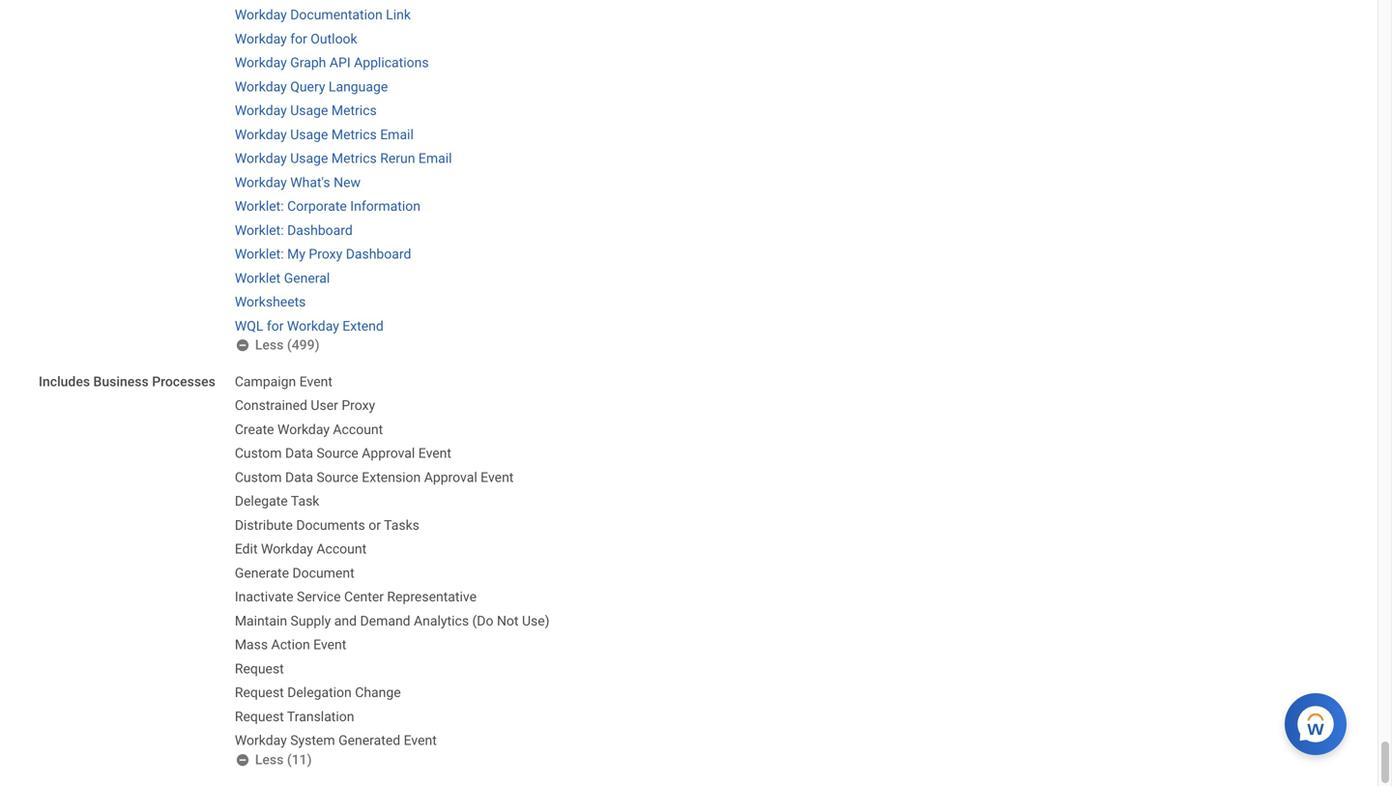 Task type: locate. For each thing, give the bounding box(es) containing it.
workday usage metrics
[[235, 103, 377, 119]]

tasks
[[384, 517, 420, 533]]

1 worklet: from the top
[[235, 198, 284, 214]]

usage up what's at top
[[290, 150, 328, 166]]

usage down workday usage metrics
[[290, 127, 328, 143]]

less down wql
[[255, 337, 284, 353]]

request down mass in the left of the page
[[235, 661, 284, 677]]

workday usage metrics link
[[235, 99, 377, 119]]

new
[[334, 174, 361, 190]]

1 vertical spatial custom
[[235, 469, 282, 485]]

1 vertical spatial approval
[[424, 469, 477, 485]]

worklet: corporate information link
[[235, 195, 421, 214]]

0 vertical spatial data
[[285, 445, 313, 461]]

usage down query
[[290, 103, 328, 119]]

email
[[380, 127, 414, 143], [419, 150, 452, 166]]

1 vertical spatial usage
[[290, 127, 328, 143]]

less for less (11)
[[255, 752, 284, 768]]

constrained
[[235, 398, 307, 414]]

1 metrics from the top
[[332, 103, 377, 119]]

proxy right my
[[309, 246, 343, 262]]

usage inside workday usage metrics rerun email link
[[290, 150, 328, 166]]

less (499) button
[[235, 335, 322, 354]]

account down documents
[[317, 541, 367, 557]]

1 vertical spatial request
[[235, 685, 284, 701]]

items selected list containing workday documentation link
[[235, 0, 689, 335]]

0 vertical spatial source
[[317, 445, 359, 461]]

0 vertical spatial usage
[[290, 103, 328, 119]]

workday up the generate document element
[[261, 541, 313, 557]]

metrics up the "new"
[[332, 150, 377, 166]]

2 request from the top
[[235, 685, 284, 701]]

constrained user proxy element
[[235, 394, 375, 414]]

1 items selected list from the top
[[235, 0, 689, 335]]

0 vertical spatial proxy
[[309, 246, 343, 262]]

0 horizontal spatial for
[[267, 318, 284, 334]]

create workday account element
[[235, 418, 383, 437]]

create
[[235, 422, 274, 437]]

source down custom data source approval event element
[[317, 469, 359, 485]]

0 vertical spatial email
[[380, 127, 414, 143]]

2 metrics from the top
[[332, 127, 377, 143]]

campaign event element
[[235, 370, 333, 390]]

workday down workday query language
[[235, 103, 287, 119]]

0 vertical spatial less
[[255, 337, 284, 353]]

wql for workday extend link
[[235, 314, 384, 334]]

workday documentation link link
[[235, 3, 411, 23]]

2 vertical spatial worklet:
[[235, 246, 284, 262]]

workday for outlook link
[[235, 27, 357, 47]]

less
[[255, 337, 284, 353], [255, 752, 284, 768]]

2 source from the top
[[317, 469, 359, 485]]

workday up less (11) dropdown button
[[235, 733, 287, 749]]

data down create workday account element
[[285, 445, 313, 461]]

2 usage from the top
[[290, 127, 328, 143]]

usage for email
[[290, 127, 328, 143]]

0 horizontal spatial approval
[[362, 445, 415, 461]]

1 vertical spatial items selected list
[[235, 370, 581, 750]]

workday up workday for outlook "link"
[[235, 7, 287, 23]]

(do
[[472, 613, 494, 629]]

email up rerun
[[380, 127, 414, 143]]

workday graph api applications
[[235, 55, 429, 71]]

workday graph api applications link
[[235, 51, 429, 71]]

for up less (499) dropdown button
[[267, 318, 284, 334]]

3 worklet: from the top
[[235, 246, 284, 262]]

2 vertical spatial metrics
[[332, 150, 377, 166]]

account
[[333, 422, 383, 437], [317, 541, 367, 557]]

worklet: my proxy dashboard link
[[235, 242, 411, 262]]

2 vertical spatial request
[[235, 709, 284, 725]]

approval up extension
[[362, 445, 415, 461]]

0 vertical spatial request
[[235, 661, 284, 677]]

1 horizontal spatial email
[[419, 150, 452, 166]]

request delegation change element
[[235, 681, 401, 701]]

0 vertical spatial dashboard
[[287, 222, 353, 238]]

account inside edit workday account generate document
[[317, 541, 367, 557]]

1 less from the top
[[255, 337, 284, 353]]

outlook
[[311, 31, 357, 47]]

1 vertical spatial data
[[285, 469, 313, 485]]

workday inside edit workday account generate document
[[261, 541, 313, 557]]

dashboard up worklet: my proxy dashboard link
[[287, 222, 353, 238]]

custom down create
[[235, 445, 282, 461]]

account inside the campaign event constrained user proxy create workday account custom data source approval event custom data source extension approval event delegate task
[[333, 422, 383, 437]]

0 vertical spatial custom
[[235, 445, 282, 461]]

mass
[[235, 637, 268, 653]]

my
[[287, 246, 306, 262]]

usage inside workday usage metrics email link
[[290, 127, 328, 143]]

2 data from the top
[[285, 469, 313, 485]]

0 vertical spatial metrics
[[332, 103, 377, 119]]

worklet: my proxy dashboard
[[235, 246, 411, 262]]

1 vertical spatial proxy
[[342, 398, 375, 414]]

items selected list containing campaign event
[[235, 370, 581, 750]]

representative
[[387, 589, 477, 605]]

1 vertical spatial for
[[267, 318, 284, 334]]

metrics up workday usage metrics rerun email link
[[332, 127, 377, 143]]

0 vertical spatial worklet:
[[235, 198, 284, 214]]

0 vertical spatial for
[[290, 31, 307, 47]]

metrics down language
[[332, 103, 377, 119]]

information
[[350, 198, 421, 214]]

campaign
[[235, 374, 296, 390]]

1 vertical spatial worklet:
[[235, 222, 284, 238]]

request for request delegation change request translation workday system generated event
[[235, 685, 284, 701]]

source down create workday account element
[[317, 445, 359, 461]]

workday down workday for outlook
[[235, 55, 287, 71]]

workday left query
[[235, 79, 287, 95]]

1 usage from the top
[[290, 103, 328, 119]]

0 vertical spatial account
[[333, 422, 383, 437]]

1 vertical spatial source
[[317, 469, 359, 485]]

generate document element
[[235, 561, 355, 581]]

campaign event constrained user proxy create workday account custom data source approval event custom data source extension approval event delegate task
[[235, 374, 514, 509]]

approval
[[362, 445, 415, 461], [424, 469, 477, 485]]

metrics
[[332, 103, 377, 119], [332, 127, 377, 143], [332, 150, 377, 166]]

1 request from the top
[[235, 661, 284, 677]]

less left (11) on the left bottom of the page
[[255, 752, 284, 768]]

workday inside "request delegation change request translation workday system generated event"
[[235, 733, 287, 749]]

business
[[93, 374, 149, 390]]

data
[[285, 445, 313, 461], [285, 469, 313, 485]]

items selected list for less (499)
[[235, 0, 689, 335]]

generated
[[339, 733, 401, 749]]

dashboard
[[287, 222, 353, 238], [346, 246, 411, 262]]

0 vertical spatial items selected list
[[235, 0, 689, 335]]

worklet: for worklet: corporate information
[[235, 198, 284, 214]]

custom
[[235, 445, 282, 461], [235, 469, 282, 485]]

request
[[235, 661, 284, 677], [235, 685, 284, 701], [235, 709, 284, 725]]

email right rerun
[[419, 150, 452, 166]]

general
[[284, 270, 330, 286]]

email inside workday usage metrics rerun email link
[[419, 150, 452, 166]]

wql
[[235, 318, 263, 334]]

0 horizontal spatial email
[[380, 127, 414, 143]]

maintain supply and demand analytics (do not use) element
[[235, 609, 550, 629]]

worklet: for worklet: my proxy dashboard
[[235, 246, 284, 262]]

1 horizontal spatial for
[[290, 31, 307, 47]]

2 items selected list from the top
[[235, 370, 581, 750]]

demand
[[360, 613, 411, 629]]

workday for outlook
[[235, 31, 357, 47]]

source
[[317, 445, 359, 461], [317, 469, 359, 485]]

worklet: inside "link"
[[235, 222, 284, 238]]

worklet: corporate information
[[235, 198, 421, 214]]

1 vertical spatial account
[[317, 541, 367, 557]]

data up the task at the bottom
[[285, 469, 313, 485]]

custom up delegate
[[235, 469, 282, 485]]

graph
[[290, 55, 326, 71]]

1 vertical spatial metrics
[[332, 127, 377, 143]]

1 vertical spatial less
[[255, 752, 284, 768]]

request down request element
[[235, 685, 284, 701]]

workday down "constrained user proxy" element
[[278, 422, 330, 437]]

delegate
[[235, 493, 288, 509]]

workday
[[235, 7, 287, 23], [235, 31, 287, 47], [235, 55, 287, 71], [235, 79, 287, 95], [235, 103, 287, 119], [235, 127, 287, 143], [235, 150, 287, 166], [235, 174, 287, 190], [287, 318, 339, 334], [278, 422, 330, 437], [261, 541, 313, 557], [235, 733, 287, 749]]

proxy right user
[[342, 398, 375, 414]]

inactivate service center representative element
[[235, 585, 477, 605]]

2 vertical spatial usage
[[290, 150, 328, 166]]

request delegation change request translation workday system generated event
[[235, 685, 437, 749]]

(11)
[[287, 752, 312, 768]]

workday up (499)
[[287, 318, 339, 334]]

proxy
[[309, 246, 343, 262], [342, 398, 375, 414]]

3 usage from the top
[[290, 150, 328, 166]]

dashboard down information
[[346, 246, 411, 262]]

2 worklet: from the top
[[235, 222, 284, 238]]

account up custom data source approval event element
[[333, 422, 383, 437]]

for up graph
[[290, 31, 307, 47]]

usage
[[290, 103, 328, 119], [290, 127, 328, 143], [290, 150, 328, 166]]

3 request from the top
[[235, 709, 284, 725]]

workday system generated event element
[[235, 729, 437, 749]]

event
[[300, 374, 333, 390], [419, 445, 452, 461], [481, 469, 514, 485], [313, 637, 347, 653], [404, 733, 437, 749]]

1 vertical spatial email
[[419, 150, 452, 166]]

3 metrics from the top
[[332, 150, 377, 166]]

for
[[290, 31, 307, 47], [267, 318, 284, 334]]

api
[[330, 55, 351, 71]]

2 less from the top
[[255, 752, 284, 768]]

request up less (11) dropdown button
[[235, 709, 284, 725]]

distribute
[[235, 517, 293, 533]]

worklet: dashboard
[[235, 222, 353, 238]]

items selected list
[[235, 0, 689, 335], [235, 370, 581, 750]]

change
[[355, 685, 401, 701]]

approval right extension
[[424, 469, 477, 485]]

1 horizontal spatial approval
[[424, 469, 477, 485]]



Task type: vqa. For each thing, say whether or not it's contained in the screenshot.
"Maintain Supply And Demand Analytics (Do Not Use) Mass Action Event"
yes



Task type: describe. For each thing, give the bounding box(es) containing it.
generate
[[235, 565, 289, 581]]

delegate task element
[[235, 489, 320, 509]]

inactivate
[[235, 589, 294, 605]]

extension
[[362, 469, 421, 485]]

translation
[[287, 709, 354, 725]]

workday down the workday documentation link
[[235, 31, 287, 47]]

analytics
[[414, 613, 469, 629]]

usage for rerun
[[290, 150, 328, 166]]

email inside workday usage metrics email link
[[380, 127, 414, 143]]

workday what's new link
[[235, 171, 361, 190]]

less (11)
[[255, 752, 312, 768]]

worklet general link
[[235, 266, 330, 286]]

request translation element
[[235, 705, 354, 725]]

worksheets link
[[235, 290, 306, 310]]

custom data source approval event element
[[235, 442, 452, 461]]

for for workday
[[267, 318, 284, 334]]

distribute documents or tasks element
[[235, 513, 420, 533]]

action
[[271, 637, 310, 653]]

not
[[497, 613, 519, 629]]

for for outlook
[[290, 31, 307, 47]]

items selected list for less (11)
[[235, 370, 581, 750]]

custom data source extension approval event element
[[235, 466, 514, 485]]

(499)
[[287, 337, 320, 353]]

task
[[291, 493, 320, 509]]

user
[[311, 398, 338, 414]]

workday usage metrics email link
[[235, 123, 414, 143]]

1 vertical spatial dashboard
[[346, 246, 411, 262]]

metrics for rerun
[[332, 150, 377, 166]]

mass action event element
[[235, 633, 347, 653]]

corporate
[[287, 198, 347, 214]]

workday up workday what's new link on the top of the page
[[235, 150, 287, 166]]

query
[[290, 79, 325, 95]]

workday usage metrics rerun email link
[[235, 147, 452, 166]]

what's
[[290, 174, 330, 190]]

request element
[[235, 657, 284, 677]]

supply
[[291, 613, 331, 629]]

request for request
[[235, 661, 284, 677]]

event inside "request delegation change request translation workday system generated event"
[[404, 733, 437, 749]]

workday usage metrics email
[[235, 127, 414, 143]]

dashboard inside "link"
[[287, 222, 353, 238]]

includes
[[39, 374, 90, 390]]

rerun
[[380, 150, 415, 166]]

proxy inside worklet: my proxy dashboard link
[[309, 246, 343, 262]]

documentation
[[290, 7, 383, 23]]

worksheets
[[235, 294, 306, 310]]

documents
[[296, 517, 365, 533]]

applications
[[354, 55, 429, 71]]

usage inside workday usage metrics link
[[290, 103, 328, 119]]

extend
[[343, 318, 384, 334]]

and
[[334, 613, 357, 629]]

workday inside the campaign event constrained user proxy create workday account custom data source approval event custom data source extension approval event delegate task
[[278, 422, 330, 437]]

workday down workday usage metrics
[[235, 127, 287, 143]]

workday left what's at top
[[235, 174, 287, 190]]

distribute documents or tasks
[[235, 517, 420, 533]]

system
[[290, 733, 335, 749]]

worklet general
[[235, 270, 330, 286]]

maintain
[[235, 613, 287, 629]]

delegation
[[287, 685, 352, 701]]

workday query language
[[235, 79, 388, 95]]

1 custom from the top
[[235, 445, 282, 461]]

workday what's new
[[235, 174, 361, 190]]

center
[[344, 589, 384, 605]]

worklet: for worklet: dashboard
[[235, 222, 284, 238]]

workday usage metrics rerun email
[[235, 150, 452, 166]]

use)
[[522, 613, 550, 629]]

workday documentation link
[[235, 7, 411, 23]]

edit
[[235, 541, 258, 557]]

less for less (499)
[[255, 337, 284, 353]]

processes
[[152, 374, 215, 390]]

workday query language link
[[235, 75, 388, 95]]

maintain supply and demand analytics (do not use) mass action event
[[235, 613, 550, 653]]

proxy inside the campaign event constrained user proxy create workday account custom data source approval event custom data source extension approval event delegate task
[[342, 398, 375, 414]]

document
[[292, 565, 355, 581]]

1 source from the top
[[317, 445, 359, 461]]

2 custom from the top
[[235, 469, 282, 485]]

edit workday account generate document
[[235, 541, 367, 581]]

event inside maintain supply and demand analytics (do not use) mass action event
[[313, 637, 347, 653]]

language
[[329, 79, 388, 95]]

0 vertical spatial approval
[[362, 445, 415, 461]]

includes business processes
[[39, 374, 215, 390]]

or
[[369, 517, 381, 533]]

1 data from the top
[[285, 445, 313, 461]]

service
[[297, 589, 341, 605]]

edit workday account element
[[235, 537, 367, 557]]

worklet
[[235, 270, 281, 286]]

wql for workday extend
[[235, 318, 384, 334]]

inactivate service center representative
[[235, 589, 477, 605]]

metrics for email
[[332, 127, 377, 143]]

less (499)
[[255, 337, 320, 353]]

worklet: dashboard link
[[235, 218, 353, 238]]

link
[[386, 7, 411, 23]]

less (11) button
[[235, 750, 314, 769]]



